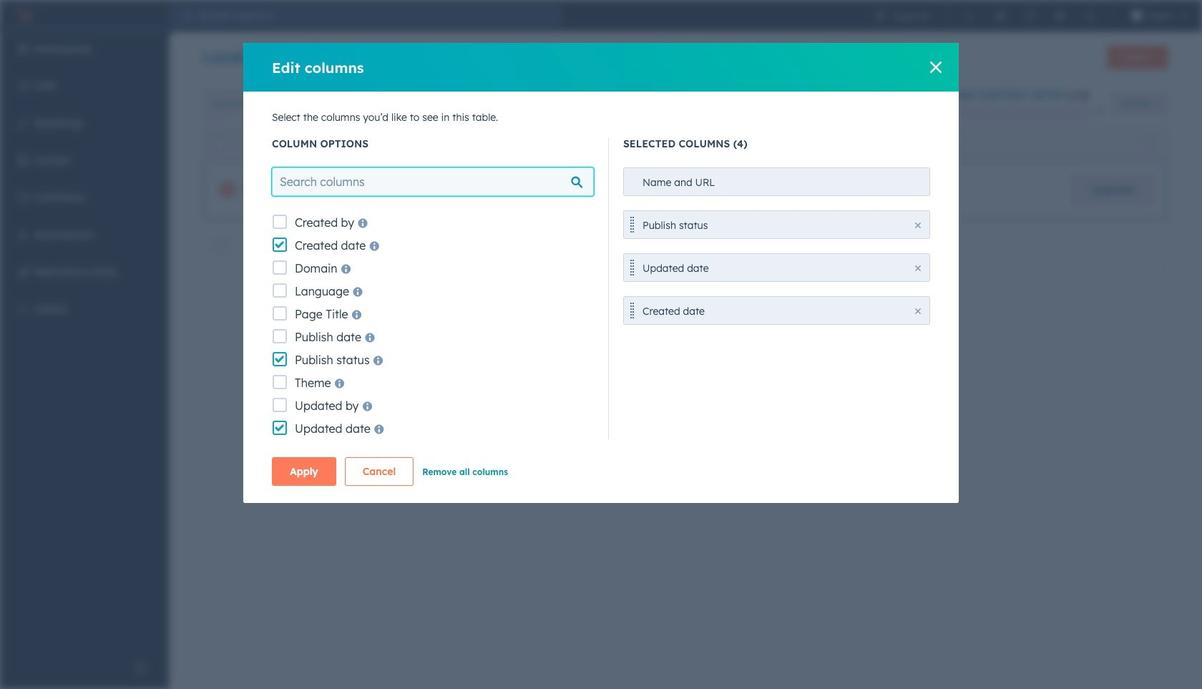 Task type: locate. For each thing, give the bounding box(es) containing it.
0 horizontal spatial close image
[[930, 62, 942, 73]]

settings image
[[1055, 10, 1066, 21]]

notifications image
[[1085, 10, 1096, 21]]

0 horizontal spatial menu
[[0, 31, 169, 653]]

press to sort. image for 2nd press to sort. element from right
[[679, 138, 684, 148]]

1 horizontal spatial close image
[[1095, 107, 1104, 116]]

dialog
[[243, 43, 959, 503]]

1 vertical spatial close image
[[915, 266, 921, 271]]

1 press to sort. element from the left
[[679, 138, 684, 150]]

0 vertical spatial close image
[[915, 223, 921, 228]]

2 press to sort. image from the left
[[1145, 138, 1150, 148]]

banner
[[203, 42, 1168, 74]]

3 close image from the top
[[915, 308, 921, 314]]

1 press to sort. image from the left
[[679, 138, 684, 148]]

Search content search field
[[203, 89, 418, 118]]

Search columns search field
[[272, 167, 594, 196]]

1 horizontal spatial press to sort. image
[[1145, 138, 1150, 148]]

press to sort. image
[[679, 138, 684, 148], [1145, 138, 1150, 148]]

close image
[[915, 223, 921, 228], [915, 266, 921, 271], [915, 308, 921, 314]]

1 vertical spatial close image
[[1095, 107, 1104, 116]]

progress bar
[[937, 107, 949, 119]]

marketplaces image
[[994, 10, 1006, 21]]

2 vertical spatial close image
[[915, 308, 921, 314]]

0 horizontal spatial press to sort. image
[[679, 138, 684, 148]]

press to sort. element
[[679, 138, 684, 150], [1145, 138, 1150, 150]]

press to sort. image for 2nd press to sort. element from the left
[[1145, 138, 1150, 148]]

1 horizontal spatial menu
[[866, 0, 1194, 31]]

menu
[[866, 0, 1194, 31], [0, 31, 169, 653]]

close image
[[930, 62, 942, 73], [1095, 107, 1104, 116]]

1 horizontal spatial press to sort. element
[[1145, 138, 1150, 150]]

0 horizontal spatial press to sort. element
[[679, 138, 684, 150]]



Task type: vqa. For each thing, say whether or not it's contained in the screenshot.
View in the button
no



Task type: describe. For each thing, give the bounding box(es) containing it.
Search HubSpot search field
[[192, 4, 563, 27]]

pagination navigation
[[571, 289, 701, 308]]

1 close image from the top
[[915, 223, 921, 228]]

help image
[[1025, 10, 1036, 21]]

2 close image from the top
[[915, 266, 921, 271]]

2 press to sort. element from the left
[[1145, 138, 1150, 150]]

0 vertical spatial close image
[[930, 62, 942, 73]]

howard n/a image
[[1131, 10, 1143, 21]]



